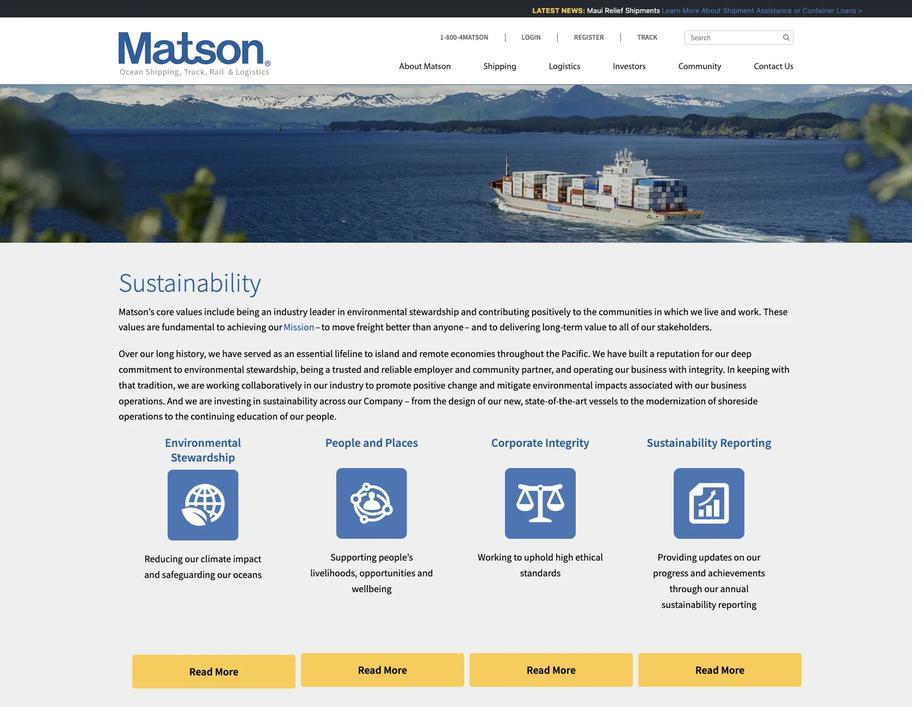 Task type: locate. For each thing, give the bounding box(es) containing it.
promote
[[376, 379, 412, 392]]

our down integrity.
[[695, 379, 709, 392]]

1 vertical spatial are
[[191, 379, 204, 392]]

annual
[[721, 583, 749, 595]]

1 horizontal spatial values
[[176, 305, 202, 318]]

have left served
[[222, 348, 242, 360]]

people.
[[306, 410, 337, 423]]

an up achieving
[[262, 305, 272, 318]]

that
[[119, 379, 135, 392]]

0 vertical spatial an
[[262, 305, 272, 318]]

new,
[[504, 395, 523, 407]]

0 vertical spatial about
[[697, 6, 716, 15]]

achievements
[[709, 567, 766, 580]]

0 horizontal spatial about
[[400, 63, 422, 71]]

are left working
[[191, 379, 204, 392]]

corporate integrity
[[492, 435, 590, 451]]

0 horizontal spatial sustainability
[[119, 266, 261, 299]]

to left the all
[[609, 321, 618, 334]]

long-
[[543, 321, 564, 334]]

read more link for and
[[301, 654, 465, 687]]

we left live
[[691, 305, 703, 318]]

0 horizontal spatial being
[[237, 305, 260, 318]]

our
[[268, 321, 283, 334], [642, 321, 656, 334], [140, 348, 154, 360], [716, 348, 730, 360], [616, 363, 630, 376], [314, 379, 328, 392], [695, 379, 709, 392], [348, 395, 362, 407], [488, 395, 502, 407], [290, 410, 304, 423], [747, 551, 761, 564], [185, 553, 199, 565], [217, 569, 231, 581], [705, 583, 719, 595]]

1 horizontal spatial a
[[650, 348, 655, 360]]

our right the all
[[642, 321, 656, 334]]

4matson
[[459, 33, 489, 42]]

and down the reducing
[[144, 569, 160, 581]]

1 horizontal spatial have
[[608, 348, 627, 360]]

1 vertical spatial industry
[[330, 379, 364, 392]]

to down long
[[174, 363, 182, 376]]

0 vertical spatial sustainability
[[263, 395, 318, 407]]

0 vertical spatial environmental
[[347, 305, 407, 318]]

about matson
[[400, 63, 451, 71]]

we up and
[[178, 379, 189, 392]]

more for people and places
[[384, 664, 408, 677]]

to up "company" on the bottom left of page
[[366, 379, 374, 392]]

1 vertical spatial environmental
[[184, 363, 244, 376]]

in down essential
[[304, 379, 312, 392]]

to down contributing
[[490, 321, 498, 334]]

read more for integrity
[[527, 664, 576, 677]]

and
[[167, 395, 183, 407]]

1-
[[440, 33, 446, 42]]

business up associated
[[632, 363, 667, 376]]

environmental
[[165, 435, 241, 451]]

a
[[650, 348, 655, 360], [326, 363, 331, 376]]

sustainability inside providing updates on our progress and achievements through our annual sustainability reporting
[[662, 598, 717, 611]]

environmental up freight
[[347, 305, 407, 318]]

shipments
[[621, 6, 655, 15]]

company
[[364, 395, 403, 407]]

mission link
[[284, 321, 315, 334]]

1 vertical spatial about
[[400, 63, 422, 71]]

integrity
[[546, 435, 590, 451]]

reputation
[[657, 348, 700, 360]]

and down 'pacific.'
[[556, 363, 572, 376]]

us
[[785, 63, 794, 71]]

1 horizontal spatial sustainability
[[662, 598, 717, 611]]

register
[[574, 33, 604, 42]]

and up reliable
[[402, 348, 418, 360]]

and down island
[[364, 363, 380, 376]]

1 vertical spatial a
[[326, 363, 331, 376]]

our up the across
[[314, 379, 328, 392]]

800-
[[446, 33, 460, 42]]

0 vertical spatial sustainability
[[119, 266, 261, 299]]

trusted
[[333, 363, 362, 376]]

are down core
[[147, 321, 160, 334]]

the right from
[[433, 395, 447, 407]]

to left uphold
[[514, 551, 523, 564]]

in left which at right top
[[655, 305, 663, 318]]

0 horizontal spatial have
[[222, 348, 242, 360]]

about left shipment
[[697, 6, 716, 15]]

logistics
[[549, 63, 581, 71]]

0 horizontal spatial business
[[632, 363, 667, 376]]

live
[[705, 305, 719, 318]]

assistance
[[752, 6, 787, 15]]

1 vertical spatial sustainability
[[647, 435, 718, 451]]

environmental up working
[[184, 363, 244, 376]]

we
[[691, 305, 703, 318], [209, 348, 220, 360], [178, 379, 189, 392], [185, 395, 197, 407]]

we inside matson's core values include being an industry leader in environmental stewardship and contributing positively to the communities in which we live and work. these values are fundamental to achieving our
[[691, 305, 703, 318]]

0 horizontal spatial sustainability
[[263, 395, 318, 407]]

the-
[[559, 395, 576, 407]]

our left "new,"
[[488, 395, 502, 407]]

sustainability reporting
[[647, 435, 772, 451]]

of left the shoreside
[[708, 395, 717, 407]]

about
[[697, 6, 716, 15], [400, 63, 422, 71]]

of right the all
[[631, 321, 640, 334]]

1 horizontal spatial being
[[301, 363, 324, 376]]

impacts
[[595, 379, 628, 392]]

over our long history, we have served as an essential lifeline to island and remote economies throughout the pacific. we have built a reputation for our deep commitment to environmental stewardship, being a trusted and reliable employer and community partner, and operating our business with integrity. in keeping with that tradition, we are working collaboratively in our industry to promote positive change and mitigate environmental impacts associated with our business operations. and we are investing in sustainability across our company – from the design of our new, state-of-the-art vessels to the modernization of shoreside operations to the continuing education of our people.
[[119, 348, 790, 423]]

1 vertical spatial values
[[119, 321, 145, 334]]

to left island
[[365, 348, 373, 360]]

in
[[338, 305, 345, 318], [655, 305, 663, 318], [304, 379, 312, 392], [253, 395, 261, 407]]

maui
[[582, 6, 598, 15]]

keeping
[[738, 363, 770, 376]]

1 vertical spatial an
[[284, 348, 295, 360]]

1 vertical spatial business
[[711, 379, 747, 392]]

2 have from the left
[[608, 348, 627, 360]]

we right and
[[185, 395, 197, 407]]

the down and
[[175, 410, 189, 423]]

business
[[632, 363, 667, 376], [711, 379, 747, 392]]

of right education
[[280, 410, 288, 423]]

login
[[522, 33, 541, 42]]

industry up mission
[[274, 305, 308, 318]]

reducing our climate impact and safeguarding our oceans
[[144, 553, 262, 581]]

business down in
[[711, 379, 747, 392]]

fundamental
[[162, 321, 215, 334]]

our inside matson's core values include being an industry leader in environmental stewardship and contributing positively to the communities in which we live and work. these values are fundamental to achieving our
[[268, 321, 283, 334]]

latest news: maui relief shipments learn more about shipment assistance or container loans >
[[528, 6, 858, 15]]

and down community
[[480, 379, 495, 392]]

art
[[576, 395, 588, 407]]

0 vertical spatial are
[[147, 321, 160, 334]]

sustainability for sustainability reporting
[[647, 435, 718, 451]]

and up through
[[691, 567, 707, 580]]

being down essential
[[301, 363, 324, 376]]

matson's core values include being an industry leader in environmental stewardship and contributing positively to the communities in which we live and work. these values are fundamental to achieving our
[[119, 305, 788, 334]]

stewardship
[[171, 450, 235, 465]]

a right built on the right of page
[[650, 348, 655, 360]]

with right keeping
[[772, 363, 790, 376]]

loans
[[832, 6, 852, 15]]

and up anyone –
[[461, 305, 477, 318]]

2 vertical spatial environmental
[[533, 379, 593, 392]]

change
[[448, 379, 478, 392]]

working
[[478, 551, 512, 564]]

supporting people's livelihoods, opportunities and wellbeing
[[311, 551, 433, 595]]

are up continuing
[[199, 395, 212, 407]]

0 vertical spatial being
[[237, 305, 260, 318]]

reporting
[[719, 598, 757, 611]]

1 horizontal spatial an
[[284, 348, 295, 360]]

providing
[[658, 551, 697, 564]]

values up fundamental
[[176, 305, 202, 318]]

to
[[573, 305, 582, 318], [217, 321, 225, 334], [490, 321, 498, 334], [609, 321, 618, 334], [365, 348, 373, 360], [174, 363, 182, 376], [366, 379, 374, 392], [621, 395, 629, 407], [165, 410, 173, 423], [514, 551, 523, 564]]

0 horizontal spatial an
[[262, 305, 272, 318]]

uphold
[[525, 551, 554, 564]]

sustainability inside "over our long history, we have served as an essential lifeline to island and remote economies throughout the pacific. we have built a reputation for our deep commitment to environmental stewardship, being a trusted and reliable employer and community partner, and operating our business with integrity. in keeping with that tradition, we are working collaboratively in our industry to promote positive change and mitigate environmental impacts associated with our business operations. and we are investing in sustainability across our company – from the design of our new, state-of-the-art vessels to the modernization of shoreside operations to the continuing education of our people."
[[263, 395, 318, 407]]

track
[[638, 33, 658, 42]]

read more link for reporting
[[639, 654, 802, 687]]

across
[[320, 395, 346, 407]]

read more for reporting
[[696, 664, 745, 677]]

supporting
[[331, 551, 377, 564]]

employer
[[414, 363, 453, 376]]

an
[[262, 305, 272, 318], [284, 348, 295, 360]]

search image
[[784, 34, 790, 41]]

safeguarding
[[162, 569, 215, 581]]

include
[[204, 305, 235, 318]]

0 vertical spatial a
[[650, 348, 655, 360]]

high
[[556, 551, 574, 564]]

in up move
[[338, 305, 345, 318]]

our left mission
[[268, 321, 283, 334]]

the up value
[[584, 305, 597, 318]]

values down matson's
[[119, 321, 145, 334]]

1-800-4matson
[[440, 33, 489, 42]]

our down climate
[[217, 569, 231, 581]]

sustainability up core
[[119, 266, 261, 299]]

have right 'we'
[[608, 348, 627, 360]]

0 horizontal spatial a
[[326, 363, 331, 376]]

read more link for integrity
[[470, 654, 633, 687]]

being
[[237, 305, 260, 318], [301, 363, 324, 376]]

sustainability
[[263, 395, 318, 407], [662, 598, 717, 611]]

1 horizontal spatial environmental
[[347, 305, 407, 318]]

our left people.
[[290, 410, 304, 423]]

operating
[[574, 363, 614, 376]]

in up education
[[253, 395, 261, 407]]

sustainability down through
[[662, 598, 717, 611]]

stakeholders.
[[658, 321, 712, 334]]

0 horizontal spatial industry
[[274, 305, 308, 318]]

our up safeguarding
[[185, 553, 199, 565]]

about left matson
[[400, 63, 422, 71]]

industry inside "over our long history, we have served as an essential lifeline to island and remote economies throughout the pacific. we have built a reputation for our deep commitment to environmental stewardship, being a trusted and reliable employer and community partner, and operating our business with integrity. in keeping with that tradition, we are working collaboratively in our industry to promote positive change and mitigate environmental impacts associated with our business operations. and we are investing in sustainability across our company – from the design of our new, state-of-the-art vessels to the modernization of shoreside operations to the continuing education of our people."
[[330, 379, 364, 392]]

an right as
[[284, 348, 295, 360]]

positively
[[532, 305, 571, 318]]

1 vertical spatial being
[[301, 363, 324, 376]]

and right opportunities
[[418, 567, 433, 580]]

built
[[629, 348, 648, 360]]

top menu navigation
[[400, 57, 794, 80]]

matson's
[[119, 305, 155, 318]]

report icon image
[[674, 469, 745, 539]]

sustainability down collaboratively
[[263, 395, 318, 407]]

1 vertical spatial sustainability
[[662, 598, 717, 611]]

sustainability down modernization
[[647, 435, 718, 451]]

environmental up the-
[[533, 379, 593, 392]]

a left trusted
[[326, 363, 331, 376]]

1 horizontal spatial sustainability
[[647, 435, 718, 451]]

industry down trusted
[[330, 379, 364, 392]]

more for corporate integrity
[[553, 664, 576, 677]]

1 horizontal spatial industry
[[330, 379, 364, 392]]

being up achieving
[[237, 305, 260, 318]]

0 vertical spatial industry
[[274, 305, 308, 318]]

read
[[358, 664, 382, 677], [527, 664, 551, 677], [696, 664, 719, 677], [189, 665, 213, 679]]

read more link for stewardship
[[132, 655, 296, 689]]

have
[[222, 348, 242, 360], [608, 348, 627, 360]]

None search field
[[685, 30, 794, 45]]

more
[[678, 6, 695, 15], [384, 664, 408, 677], [553, 664, 576, 677], [722, 664, 745, 677], [215, 665, 239, 679]]

0 vertical spatial values
[[176, 305, 202, 318]]



Task type: describe. For each thing, give the bounding box(es) containing it.
shipment
[[718, 6, 750, 15]]

and left the places
[[363, 435, 383, 451]]

history,
[[176, 348, 207, 360]]

1-800-4matson link
[[440, 33, 505, 42]]

container
[[798, 6, 830, 15]]

throughout
[[498, 348, 544, 360]]

more for sustainability reporting
[[722, 664, 745, 677]]

to up "term"
[[573, 305, 582, 318]]

industry inside matson's core values include being an industry leader in environmental stewardship and contributing positively to the communities in which we live and work. these values are fundamental to achieving our
[[274, 305, 308, 318]]

an inside matson's core values include being an industry leader in environmental stewardship and contributing positively to the communities in which we live and work. these values are fundamental to achieving our
[[262, 305, 272, 318]]

community
[[473, 363, 520, 376]]

0 horizontal spatial values
[[119, 321, 145, 334]]

with down reputation
[[669, 363, 687, 376]]

1 horizontal spatial business
[[711, 379, 747, 392]]

about inside top menu navigation
[[400, 63, 422, 71]]

our right the across
[[348, 395, 362, 407]]

core
[[156, 305, 174, 318]]

0 vertical spatial business
[[632, 363, 667, 376]]

reliable
[[382, 363, 412, 376]]

an inside "over our long history, we have served as an essential lifeline to island and remote economies throughout the pacific. we have built a reputation for our deep commitment to environmental stewardship, being a trusted and reliable employer and community partner, and operating our business with integrity. in keeping with that tradition, we are working collaboratively in our industry to promote positive change and mitigate environmental impacts associated with our business operations. and we are investing in sustainability across our company – from the design of our new, state-of-the-art vessels to the modernization of shoreside operations to the continuing education of our people."
[[284, 348, 295, 360]]

and up economies
[[472, 321, 488, 334]]

for
[[702, 348, 714, 360]]

–
[[405, 395, 410, 407]]

of right the design
[[478, 395, 486, 407]]

partner,
[[522, 363, 554, 376]]

blue matson logo with ocean, shipping, truck, rail and logistics written beneath it. image
[[119, 32, 271, 77]]

and inside providing updates on our progress and achievements through our annual sustainability reporting
[[691, 567, 707, 580]]

term
[[564, 321, 583, 334]]

register link
[[558, 33, 621, 42]]

our up the commitment
[[140, 348, 154, 360]]

all
[[620, 321, 630, 334]]

continuing
[[191, 410, 235, 423]]

mission – to move freight better than anyone – and to delivering long-term value to all of our stakeholders.
[[284, 321, 712, 334]]

deep
[[732, 348, 752, 360]]

read for integrity
[[527, 664, 551, 677]]

modernization
[[646, 395, 707, 407]]

state-
[[525, 395, 548, 407]]

stewardship,
[[246, 363, 299, 376]]

value
[[585, 321, 607, 334]]

vessels
[[590, 395, 619, 407]]

1 horizontal spatial about
[[697, 6, 716, 15]]

essential
[[297, 348, 333, 360]]

community
[[679, 63, 722, 71]]

collaboratively
[[242, 379, 302, 392]]

served
[[244, 348, 271, 360]]

stewardship
[[409, 305, 459, 318]]

remote
[[420, 348, 449, 360]]

positive
[[414, 379, 446, 392]]

our up impacts
[[616, 363, 630, 376]]

operations
[[119, 410, 163, 423]]

the inside matson's core values include being an industry leader in environmental stewardship and contributing positively to the communities in which we live and work. these values are fundamental to achieving our
[[584, 305, 597, 318]]

shipping
[[484, 63, 517, 71]]

providing updates on our progress and achievements through our annual sustainability reporting
[[654, 551, 766, 611]]

to down include in the left of the page
[[217, 321, 225, 334]]

to down and
[[165, 410, 173, 423]]

and inside supporting people's livelihoods, opportunities and wellbeing
[[418, 567, 433, 580]]

read for reporting
[[696, 664, 719, 677]]

economies
[[451, 348, 496, 360]]

on
[[734, 551, 745, 564]]

climate
[[201, 553, 231, 565]]

livelihoods,
[[311, 567, 358, 580]]

Search search field
[[685, 30, 794, 45]]

being inside matson's core values include being an industry leader in environmental stewardship and contributing positively to the communities in which we live and work. these values are fundamental to achieving our
[[237, 305, 260, 318]]

in
[[728, 363, 736, 376]]

2 horizontal spatial environmental
[[533, 379, 593, 392]]

oceans
[[233, 569, 262, 581]]

pacific.
[[562, 348, 591, 360]]

track link
[[621, 33, 658, 42]]

working
[[206, 379, 240, 392]]

environmental inside matson's core values include being an industry leader in environmental stewardship and contributing positively to the communities in which we live and work. these values are fundamental to achieving our
[[347, 305, 407, 318]]

with up modernization
[[675, 379, 693, 392]]

communities
[[599, 305, 653, 318]]

to inside working to uphold high ethical standards
[[514, 551, 523, 564]]

lifeline
[[335, 348, 363, 360]]

news:
[[557, 6, 581, 15]]

reducing
[[145, 553, 183, 565]]

contact us
[[755, 63, 794, 71]]

investing
[[214, 395, 251, 407]]

read for stewardship
[[189, 665, 213, 679]]

as
[[273, 348, 282, 360]]

>
[[854, 6, 858, 15]]

we right history,
[[209, 348, 220, 360]]

learn
[[657, 6, 676, 15]]

our right the "on"
[[747, 551, 761, 564]]

0 horizontal spatial environmental
[[184, 363, 244, 376]]

and right live
[[721, 305, 737, 318]]

read for and
[[358, 664, 382, 677]]

sustainability for sustainability
[[119, 266, 261, 299]]

standards
[[521, 567, 561, 580]]

latest
[[528, 6, 555, 15]]

about matson link
[[400, 57, 468, 80]]

being inside "over our long history, we have served as an essential lifeline to island and remote economies throughout the pacific. we have built a reputation for our deep commitment to environmental stewardship, being a trusted and reliable employer and community partner, and operating our business with integrity. in keeping with that tradition, we are working collaboratively in our industry to promote positive change and mitigate environmental impacts associated with our business operations. and we are investing in sustainability across our company – from the design of our new, state-of-the-art vessels to the modernization of shoreside operations to the continuing education of our people."
[[301, 363, 324, 376]]

anyone –
[[434, 321, 470, 334]]

the down associated
[[631, 395, 645, 407]]

the up the partner,
[[546, 348, 560, 360]]

read more for and
[[358, 664, 408, 677]]

more for environmental stewardship
[[215, 665, 239, 679]]

reporting
[[721, 435, 772, 451]]

and inside the reducing our climate impact and safeguarding our oceans
[[144, 569, 160, 581]]

mitigate
[[497, 379, 531, 392]]

shoreside
[[719, 395, 758, 407]]

contact us link
[[738, 57, 794, 80]]

from
[[412, 395, 431, 407]]

our right the for
[[716, 348, 730, 360]]

commitment
[[119, 363, 172, 376]]

2 vertical spatial are
[[199, 395, 212, 407]]

contact
[[755, 63, 783, 71]]

achieving
[[227, 321, 267, 334]]

these
[[764, 305, 788, 318]]

island
[[375, 348, 400, 360]]

corporate
[[492, 435, 543, 451]]

integrity.
[[689, 363, 726, 376]]

through
[[670, 583, 703, 595]]

people and places
[[326, 435, 418, 451]]

a matson ship full of containers sails in the alaska service. image
[[0, 68, 913, 243]]

read more for stewardship
[[189, 665, 239, 679]]

are inside matson's core values include being an industry leader in environmental stewardship and contributing positively to the communities in which we live and work. these values are fundamental to achieving our
[[147, 321, 160, 334]]

than
[[413, 321, 432, 334]]

better
[[386, 321, 411, 334]]

and up 'change' on the bottom of the page
[[455, 363, 471, 376]]

delivering
[[500, 321, 541, 334]]

long
[[156, 348, 174, 360]]

leader
[[310, 305, 336, 318]]

our left the "annual"
[[705, 583, 719, 595]]

to down impacts
[[621, 395, 629, 407]]

1 have from the left
[[222, 348, 242, 360]]



Task type: vqa. For each thing, say whether or not it's contained in the screenshot.
of-
yes



